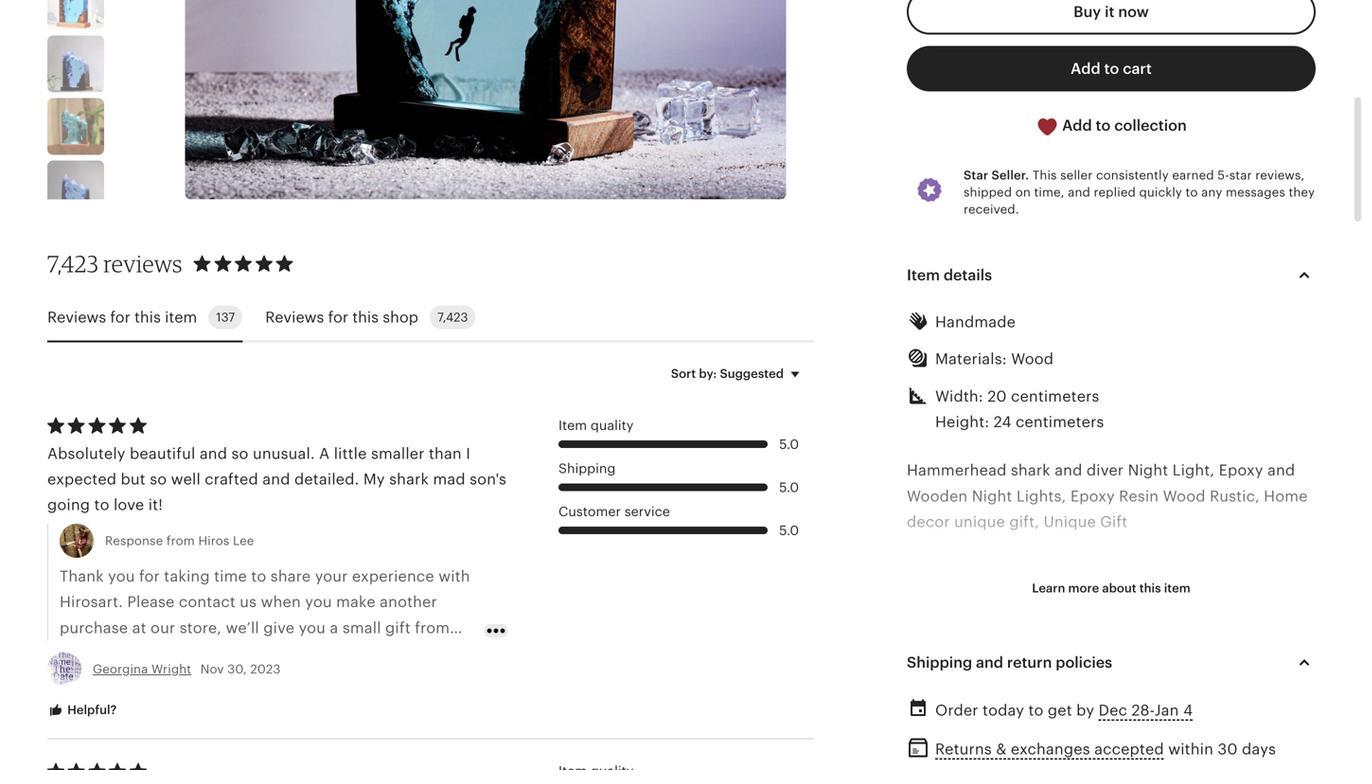 Task type: describe. For each thing, give the bounding box(es) containing it.
small
[[343, 619, 381, 636]]

meets
[[1179, 694, 1225, 711]]

collection
[[1115, 117, 1188, 134]]

a up jellyfish
[[1112, 694, 1120, 711]]

share
[[271, 568, 311, 585]]

nam
[[93, 645, 127, 662]]

wooden
[[907, 488, 968, 505]]

dec 28-jan 4 button
[[1099, 697, 1194, 724]]

item details
[[907, 267, 993, 284]]

returns
[[936, 741, 992, 758]]

hammerhead inside hammerhead shark and diver night light, epoxy and wooden night lights, epoxy resin wood rustic, home decor unique gift, unique gift
[[907, 462, 1007, 479]]

hammerhead shark and diver resin night light epoxy and wooden manta ray&diver image
[[47, 98, 104, 155]]

mad
[[433, 471, 466, 488]]

get
[[1048, 702, 1073, 719]]

2 vertical spatial hammerhead
[[907, 719, 1007, 737]]

add for add to collection
[[1063, 117, 1093, 134]]

jellyfish
[[1092, 719, 1149, 737]]

details
[[944, 267, 993, 284]]

1 vertical spatial hammerhead
[[1113, 668, 1213, 685]]

love
[[114, 496, 144, 514]]

human
[[1124, 694, 1175, 711]]

there's
[[1115, 565, 1164, 582]]

unique
[[955, 513, 1006, 530]]

7,423 for 7,423
[[438, 310, 468, 324]]

consistently
[[1097, 168, 1170, 182]]

artisan
[[1261, 668, 1311, 685]]

materials: wood
[[936, 351, 1054, 368]]

my
[[364, 471, 385, 488]]

28-
[[1132, 702, 1155, 719]]

this
[[1033, 168, 1058, 182]]

service
[[625, 505, 670, 519]]

enough
[[1176, 745, 1232, 762]]

response
[[105, 534, 163, 548]]

0 vertical spatial night
[[1129, 462, 1169, 479]]

to inside the this seller consistently earned 5-star reviews, shipped on time, and replied quickly to any messages they received.
[[1186, 185, 1199, 199]]

sort
[[671, 366, 696, 381]]

shark inside hammerhead shark and diver night light, epoxy and wooden night lights, epoxy resin wood rustic, home decor unique gift, unique gift
[[1011, 462, 1051, 479]]

to right of
[[1029, 702, 1044, 719]]

tab list containing reviews for this item
[[47, 294, 815, 342]]

diver
[[1087, 462, 1124, 479]]

express
[[150, 645, 207, 662]]

star
[[1230, 168, 1253, 182]]

and down order today to get by dec 28-jan 4
[[1060, 719, 1088, 737]]

experience
[[352, 568, 435, 585]]

return
[[1008, 654, 1053, 671]]

sort by: suggested
[[671, 366, 784, 381]]

taking
[[164, 568, 210, 585]]

this inside more than a light lamp, this hammerhead shark artisan light is a work of art, where a human meets a hammerhead shark, and jellyfish inside the ocean. their visit is peaceful and short, but enough to for
[[1082, 668, 1109, 685]]

viet
[[60, 645, 89, 662]]

we'll
[[226, 619, 259, 636]]

and left diver
[[1055, 462, 1083, 479]]

smaller
[[371, 445, 425, 462]]

24
[[994, 413, 1012, 430]]

by
[[1077, 702, 1095, 719]]

received.
[[964, 202, 1020, 217]]

to inside button
[[1105, 60, 1120, 77]]

georgina
[[93, 662, 148, 676]]

where inside more than a light lamp, this hammerhead shark artisan light is a work of art, where a human meets a hammerhead shark, and jellyfish inside the ocean. their visit is peaceful and short, but enough to for
[[1062, 694, 1107, 711]]

hiros
[[198, 534, 230, 548]]

within
[[1169, 741, 1214, 758]]

for for shop
[[328, 309, 349, 326]]

20
[[988, 388, 1007, 405]]

accepted
[[1095, 741, 1165, 758]]

learn more about this item button
[[1018, 571, 1206, 606]]

deep
[[944, 565, 981, 582]]

1 vertical spatial our
[[211, 645, 236, 662]]

decor
[[907, 513, 951, 530]]

reviews for reviews for this shop
[[265, 309, 324, 326]]

customer
[[559, 505, 621, 519]]

shipped
[[964, 185, 1013, 199]]

reviews for reviews for this item
[[47, 309, 106, 326]]

2 vertical spatial you
[[299, 619, 326, 636]]

star
[[964, 168, 989, 182]]

absolutely beautiful and so unusual.  a little smaller than i expected but so well crafted and detailed. my shark mad son's going to love it!
[[47, 445, 507, 514]]

nov
[[201, 662, 224, 676]]

lee
[[233, 534, 254, 548]]

add for add to cart
[[1071, 60, 1101, 77]]

their
[[907, 745, 945, 762]]

0 horizontal spatial wood
[[1012, 351, 1054, 368]]

absolutely
[[47, 445, 126, 462]]

more
[[1069, 581, 1100, 595]]

a inside thank you for taking time to share your experience with hirosart. please contact us when you make another purchase at our store, we'll give you a small gift from viet nam to express our appreciation!
[[330, 619, 339, 636]]

a
[[319, 445, 330, 462]]

contact
[[179, 593, 236, 611]]

exchanges
[[1012, 741, 1091, 758]]

any inside dive deep in the sea, where there's hardly any light to reach, humans and creatures in nature could coexist peacefully.
[[1219, 565, 1245, 582]]

0 horizontal spatial epoxy
[[1071, 488, 1116, 505]]

art,
[[1033, 694, 1058, 711]]

hardly
[[1168, 565, 1215, 582]]

reviews for this shop
[[265, 309, 419, 326]]

peaceful
[[999, 745, 1064, 762]]

buy it now
[[1074, 3, 1150, 20]]

jan
[[1155, 702, 1180, 719]]

7,423 for 7,423 reviews
[[47, 250, 99, 278]]

2023
[[250, 662, 281, 676]]

creatures
[[1052, 591, 1122, 608]]

hammerhead shark and diver resin night light epoxy and wooden mermaid&diver image
[[47, 35, 104, 92]]

4
[[1184, 702, 1194, 719]]

shark inside more than a light lamp, this hammerhead shark artisan light is a work of art, where a human meets a hammerhead shark, and jellyfish inside the ocean. their visit is peaceful and short, but enough to for
[[1217, 668, 1257, 685]]

short,
[[1100, 745, 1143, 762]]

where inside dive deep in the sea, where there's hardly any light to reach, humans and creatures in nature could coexist peacefully.
[[1065, 565, 1111, 582]]

item for item details
[[907, 267, 941, 284]]

item details button
[[890, 252, 1334, 298]]

materials:
[[936, 351, 1008, 368]]

nature
[[1144, 591, 1192, 608]]

to inside absolutely beautiful and so unusual.  a little smaller than i expected but so well crafted and detailed. my shark mad son's going to love it!
[[94, 496, 109, 514]]

this inside learn more about this item "dropdown button"
[[1140, 581, 1162, 595]]

1 vertical spatial so
[[150, 471, 167, 488]]

resin
[[1120, 488, 1160, 505]]

width: 20 centimeters height: 24 centimeters
[[936, 388, 1105, 430]]

add to collection button
[[907, 103, 1317, 149]]

quality
[[591, 418, 634, 433]]

your
[[315, 568, 348, 585]]

but inside absolutely beautiful and so unusual.  a little smaller than i expected but so well crafted and detailed. my shark mad son's going to love it!
[[121, 471, 146, 488]]

reviews
[[103, 250, 183, 278]]

helpful?
[[64, 703, 117, 717]]

learn more about this item
[[1033, 581, 1191, 595]]

and up crafted
[[200, 445, 227, 462]]

make
[[336, 593, 376, 611]]



Task type: locate. For each thing, give the bounding box(es) containing it.
1 horizontal spatial in
[[1126, 591, 1140, 608]]

but down inside
[[1147, 745, 1172, 762]]

to inside more than a light lamp, this hammerhead shark artisan light is a work of art, where a human meets a hammerhead shark, and jellyfish inside the ocean. their visit is peaceful and short, but enough to for
[[1236, 745, 1252, 762]]

0 horizontal spatial so
[[150, 471, 167, 488]]

another
[[380, 593, 437, 611]]

buy
[[1074, 3, 1102, 20]]

1 vertical spatial wood
[[1164, 488, 1206, 505]]

item inside tab list
[[165, 309, 197, 326]]

1 vertical spatial item
[[559, 418, 587, 433]]

1 horizontal spatial item
[[907, 267, 941, 284]]

0 vertical spatial where
[[1065, 565, 1111, 582]]

0 vertical spatial our
[[151, 619, 176, 636]]

1 vertical spatial 5.0
[[780, 480, 800, 495]]

for inside thank you for taking time to share your experience with hirosart. please contact us when you make another purchase at our store, we'll give you a small gift from viet nam to express our appreciation!
[[139, 568, 160, 585]]

0 vertical spatial is
[[945, 694, 957, 711]]

in down there's at the right bottom
[[1126, 591, 1140, 608]]

thank
[[60, 568, 104, 585]]

time
[[214, 568, 247, 585]]

for for item
[[110, 309, 131, 326]]

0 vertical spatial from
[[167, 534, 195, 548]]

i
[[466, 445, 471, 462]]

and left short, at the bottom right of page
[[1068, 745, 1096, 762]]

7,423 inside tab list
[[438, 310, 468, 324]]

item left 137
[[165, 309, 197, 326]]

0 horizontal spatial light
[[907, 694, 941, 711]]

a right meets
[[1229, 694, 1237, 711]]

1 vertical spatial shipping
[[907, 654, 973, 671]]

returns & exchanges accepted within 30 days
[[936, 741, 1277, 758]]

1 horizontal spatial night
[[1129, 462, 1169, 479]]

1 vertical spatial epoxy
[[1071, 488, 1116, 505]]

rustic,
[[1210, 488, 1260, 505]]

to down "ocean."
[[1236, 745, 1252, 762]]

1 reviews from the left
[[47, 309, 106, 326]]

0 horizontal spatial shipping
[[559, 461, 616, 476]]

0 horizontal spatial reviews
[[47, 309, 106, 326]]

a left work
[[961, 694, 969, 711]]

0 horizontal spatial item
[[165, 309, 197, 326]]

crafted
[[205, 471, 258, 488]]

ocean.
[[1229, 719, 1279, 737]]

son's
[[470, 471, 507, 488]]

the left sea,
[[1003, 565, 1027, 582]]

2 vertical spatial light
[[907, 694, 941, 711]]

they
[[1290, 185, 1316, 199]]

georgina wright nov 30, 2023
[[93, 662, 281, 676]]

dive
[[907, 565, 940, 582]]

0 vertical spatial centimeters
[[1012, 388, 1100, 405]]

1 horizontal spatial but
[[1147, 745, 1172, 762]]

0 vertical spatial so
[[232, 445, 249, 462]]

30,
[[228, 662, 247, 676]]

to left collection
[[1096, 117, 1111, 134]]

reviews right 137
[[265, 309, 324, 326]]

add
[[1071, 60, 1101, 77], [1063, 117, 1093, 134]]

light for to
[[1249, 565, 1282, 582]]

0 horizontal spatial the
[[1003, 565, 1027, 582]]

from inside thank you for taking time to share your experience with hirosart. please contact us when you make another purchase at our store, we'll give you a small gift from viet nam to express our appreciation!
[[415, 619, 450, 636]]

a up work
[[986, 668, 995, 685]]

wood up width: 20 centimeters height: 24 centimeters on the right
[[1012, 351, 1054, 368]]

shipping and return policies
[[907, 654, 1113, 671]]

1 vertical spatial the
[[1201, 719, 1225, 737]]

2 horizontal spatial shark
[[1217, 668, 1257, 685]]

0 horizontal spatial is
[[945, 694, 957, 711]]

when
[[261, 593, 301, 611]]

any down 5-
[[1202, 185, 1223, 199]]

wood inside hammerhead shark and diver night light, epoxy and wooden night lights, epoxy resin wood rustic, home decor unique gift, unique gift
[[1164, 488, 1206, 505]]

1 horizontal spatial epoxy
[[1220, 462, 1264, 479]]

item
[[907, 267, 941, 284], [559, 418, 587, 433]]

it!
[[148, 496, 163, 514]]

and inside the this seller consistently earned 5-star reviews, shipped on time, and replied quickly to any messages they received.
[[1069, 185, 1091, 199]]

5.0 for quality
[[780, 437, 800, 452]]

1 horizontal spatial than
[[949, 668, 982, 685]]

is left the &
[[983, 745, 995, 762]]

this up by
[[1082, 668, 1109, 685]]

1 horizontal spatial is
[[983, 745, 995, 762]]

0 vertical spatial the
[[1003, 565, 1027, 582]]

1 horizontal spatial so
[[232, 445, 249, 462]]

handmade
[[936, 313, 1016, 330]]

hammerhead
[[907, 462, 1007, 479], [1113, 668, 1213, 685], [907, 719, 1007, 737]]

0 horizontal spatial from
[[167, 534, 195, 548]]

item inside dropdown button
[[907, 267, 941, 284]]

1 vertical spatial but
[[1147, 745, 1172, 762]]

order today to get by dec 28-jan 4
[[936, 702, 1194, 719]]

and up work
[[977, 654, 1004, 671]]

item left could
[[1165, 581, 1191, 595]]

to up us
[[251, 568, 267, 585]]

for
[[110, 309, 131, 326], [328, 309, 349, 326], [139, 568, 160, 585]]

shipping for shipping and return policies
[[907, 654, 973, 671]]

hammerhead shark and diver resin night light epoxy and wooden humpackwhale & diver image
[[47, 160, 104, 217]]

&
[[997, 741, 1007, 758]]

0 vertical spatial 5.0
[[780, 437, 800, 452]]

shark down smaller
[[389, 471, 429, 488]]

policies
[[1056, 654, 1113, 671]]

the up 30
[[1201, 719, 1225, 737]]

epoxy down diver
[[1071, 488, 1116, 505]]

for down "7,423 reviews"
[[110, 309, 131, 326]]

this down the reviews in the left top of the page
[[135, 309, 161, 326]]

so up it!
[[150, 471, 167, 488]]

1 vertical spatial light
[[999, 668, 1032, 685]]

1 horizontal spatial light
[[999, 668, 1032, 685]]

and down seller
[[1069, 185, 1091, 199]]

than left "i"
[[429, 445, 462, 462]]

with
[[439, 568, 470, 585]]

1 horizontal spatial for
[[139, 568, 160, 585]]

0 vertical spatial than
[[429, 445, 462, 462]]

7,423 right shop
[[438, 310, 468, 324]]

5-
[[1218, 168, 1230, 182]]

30
[[1218, 741, 1239, 758]]

1 vertical spatial 7,423
[[438, 310, 468, 324]]

and inside dropdown button
[[977, 654, 1004, 671]]

centimeters right '20'
[[1012, 388, 1100, 405]]

0 horizontal spatial shark
[[389, 471, 429, 488]]

to inside button
[[1096, 117, 1111, 134]]

shipping for shipping
[[559, 461, 616, 476]]

and down unusual.
[[263, 471, 290, 488]]

shark inside absolutely beautiful and so unusual.  a little smaller than i expected but so well crafted and detailed. my shark mad son's going to love it!
[[389, 471, 429, 488]]

so
[[232, 445, 249, 462], [150, 471, 167, 488]]

2 vertical spatial 5.0
[[780, 523, 800, 538]]

to down the "earned"
[[1186, 185, 1199, 199]]

and up home
[[1268, 462, 1296, 479]]

hammerhead shark and diver resin night light epoxy and wooden leatherback image
[[47, 0, 104, 30]]

7,423 left the reviews in the left top of the page
[[47, 250, 99, 278]]

0 vertical spatial item
[[907, 267, 941, 284]]

any inside the this seller consistently earned 5-star reviews, shipped on time, and replied quickly to any messages they received.
[[1202, 185, 1223, 199]]

reviews for this item
[[47, 309, 197, 326]]

centimeters
[[1012, 388, 1100, 405], [1016, 413, 1105, 430]]

time,
[[1035, 185, 1065, 199]]

add to cart button
[[907, 46, 1317, 91]]

and down sea,
[[1020, 591, 1048, 608]]

1 vertical spatial any
[[1219, 565, 1245, 582]]

light for is
[[907, 694, 941, 711]]

1 vertical spatial centimeters
[[1016, 413, 1105, 430]]

a left small
[[330, 619, 339, 636]]

is down more
[[945, 694, 957, 711]]

this seller consistently earned 5-star reviews, shipped on time, and replied quickly to any messages they received.
[[964, 168, 1316, 217]]

lights,
[[1017, 488, 1067, 505]]

unusual.
[[253, 445, 315, 462]]

item
[[165, 309, 197, 326], [1165, 581, 1191, 595]]

you down response on the bottom of the page
[[108, 568, 135, 585]]

3 5.0 from the top
[[780, 523, 800, 538]]

hammerhead down order
[[907, 719, 1007, 737]]

by:
[[699, 366, 717, 381]]

1 horizontal spatial wood
[[1164, 488, 1206, 505]]

light up "coexist" at the bottom
[[1249, 565, 1282, 582]]

add inside button
[[1063, 117, 1093, 134]]

buy it now button
[[907, 0, 1317, 35]]

1 vertical spatial than
[[949, 668, 982, 685]]

to left "love"
[[94, 496, 109, 514]]

0 horizontal spatial night
[[973, 488, 1013, 505]]

than inside more than a light lamp, this hammerhead shark artisan light is a work of art, where a human meets a hammerhead shark, and jellyfish inside the ocean. their visit is peaceful and short, but enough to for
[[949, 668, 982, 685]]

0 vertical spatial light
[[1249, 565, 1282, 582]]

you right give on the bottom of page
[[299, 619, 326, 636]]

the
[[1003, 565, 1027, 582], [1201, 719, 1225, 737]]

0 vertical spatial hammerhead
[[907, 462, 1007, 479]]

shipping
[[559, 461, 616, 476], [907, 654, 973, 671]]

item left quality
[[559, 418, 587, 433]]

2 horizontal spatial for
[[328, 309, 349, 326]]

than inside absolutely beautiful and so unusual.  a little smaller than i expected but so well crafted and detailed. my shark mad son's going to love it!
[[429, 445, 462, 462]]

peacefully.
[[907, 616, 988, 634]]

0 vertical spatial wood
[[1012, 351, 1054, 368]]

for up please
[[139, 568, 160, 585]]

dec
[[1099, 702, 1128, 719]]

shipping down "peacefully."
[[907, 654, 973, 671]]

1 vertical spatial where
[[1062, 694, 1107, 711]]

appreciation!
[[240, 645, 338, 662]]

tab list
[[47, 294, 815, 342]]

than
[[429, 445, 462, 462], [949, 668, 982, 685]]

0 vertical spatial epoxy
[[1220, 462, 1264, 479]]

1 vertical spatial item
[[1165, 581, 1191, 595]]

1 horizontal spatial the
[[1201, 719, 1225, 737]]

thank you for taking time to share your experience with hirosart. please contact us when you make another purchase at our store, we'll give you a small gift from viet nam to express our appreciation!
[[60, 568, 470, 662]]

night up "resin"
[[1129, 462, 1169, 479]]

wood down light, at bottom
[[1164, 488, 1206, 505]]

cart
[[1124, 60, 1153, 77]]

the inside more than a light lamp, this hammerhead shark artisan light is a work of art, where a human meets a hammerhead shark, and jellyfish inside the ocean. their visit is peaceful and short, but enough to for
[[1201, 719, 1225, 737]]

seller.
[[992, 168, 1030, 182]]

0 horizontal spatial but
[[121, 471, 146, 488]]

0 horizontal spatial our
[[151, 619, 176, 636]]

from right gift
[[415, 619, 450, 636]]

to
[[1105, 60, 1120, 77], [1096, 117, 1111, 134], [1186, 185, 1199, 199], [94, 496, 109, 514], [1286, 565, 1302, 582], [251, 568, 267, 585], [131, 645, 146, 662], [1029, 702, 1044, 719], [1236, 745, 1252, 762]]

2 reviews from the left
[[265, 309, 324, 326]]

1 vertical spatial from
[[415, 619, 450, 636]]

light inside dive deep in the sea, where there's hardly any light to reach, humans and creatures in nature could coexist peacefully.
[[1249, 565, 1282, 582]]

this right the about
[[1140, 581, 1162, 595]]

1 horizontal spatial shipping
[[907, 654, 973, 671]]

hammerhead up human
[[1113, 668, 1213, 685]]

shark up meets
[[1217, 668, 1257, 685]]

1 horizontal spatial shark
[[1011, 462, 1051, 479]]

0 horizontal spatial in
[[986, 565, 999, 582]]

in up humans
[[986, 565, 999, 582]]

epoxy up rustic,
[[1220, 462, 1264, 479]]

1 5.0 from the top
[[780, 437, 800, 452]]

the inside dive deep in the sea, where there's hardly any light to reach, humans and creatures in nature could coexist peacefully.
[[1003, 565, 1027, 582]]

this
[[135, 309, 161, 326], [353, 309, 379, 326], [1140, 581, 1162, 595], [1082, 668, 1109, 685]]

1 vertical spatial add
[[1063, 117, 1093, 134]]

but up "love"
[[121, 471, 146, 488]]

hammerhead shark and diver night light, epoxy and wooden night lights, epoxy resin wood rustic, home decor unique gift, unique gift
[[907, 462, 1309, 530]]

shipping up customer
[[559, 461, 616, 476]]

0 vertical spatial add
[[1071, 60, 1101, 77]]

0 vertical spatial you
[[108, 568, 135, 585]]

our down we'll
[[211, 645, 236, 662]]

1 vertical spatial night
[[973, 488, 1013, 505]]

light down more
[[907, 694, 941, 711]]

0 vertical spatial any
[[1202, 185, 1223, 199]]

coexist
[[1242, 591, 1295, 608]]

1 horizontal spatial from
[[415, 619, 450, 636]]

and
[[1069, 185, 1091, 199], [200, 445, 227, 462], [1055, 462, 1083, 479], [1268, 462, 1296, 479], [263, 471, 290, 488], [1020, 591, 1048, 608], [977, 654, 1004, 671], [1060, 719, 1088, 737], [1068, 745, 1096, 762]]

at
[[132, 619, 146, 636]]

2 horizontal spatial light
[[1249, 565, 1282, 582]]

to inside dive deep in the sea, where there's hardly any light to reach, humans and creatures in nature could coexist peacefully.
[[1286, 565, 1302, 582]]

could
[[1196, 591, 1238, 608]]

you down your
[[305, 593, 332, 611]]

lamp,
[[1037, 668, 1078, 685]]

humans
[[958, 591, 1016, 608]]

from left the hiros
[[167, 534, 195, 548]]

0 horizontal spatial than
[[429, 445, 462, 462]]

little
[[334, 445, 367, 462]]

store,
[[180, 619, 222, 636]]

give
[[264, 619, 295, 636]]

item left details
[[907, 267, 941, 284]]

1 vertical spatial in
[[1126, 591, 1140, 608]]

add inside button
[[1071, 60, 1101, 77]]

2 5.0 from the top
[[780, 480, 800, 495]]

1 horizontal spatial reviews
[[265, 309, 324, 326]]

add up seller
[[1063, 117, 1093, 134]]

a
[[330, 619, 339, 636], [986, 668, 995, 685], [961, 694, 969, 711], [1112, 694, 1120, 711], [1229, 694, 1237, 711]]

night up unique
[[973, 488, 1013, 505]]

0 vertical spatial in
[[986, 565, 999, 582]]

it
[[1105, 3, 1115, 20]]

0 horizontal spatial 7,423
[[47, 250, 99, 278]]

item for item quality
[[559, 418, 587, 433]]

suggested
[[720, 366, 784, 381]]

light up of
[[999, 668, 1032, 685]]

0 vertical spatial 7,423
[[47, 250, 99, 278]]

1 horizontal spatial 7,423
[[438, 310, 468, 324]]

messages
[[1227, 185, 1286, 199]]

0 horizontal spatial item
[[559, 418, 587, 433]]

1 vertical spatial you
[[305, 593, 332, 611]]

any up could
[[1219, 565, 1245, 582]]

now
[[1119, 3, 1150, 20]]

than up order
[[949, 668, 982, 685]]

reviews down "7,423 reviews"
[[47, 309, 106, 326]]

hammerhead up wooden
[[907, 462, 1007, 479]]

1 vertical spatial is
[[983, 745, 995, 762]]

this left shop
[[353, 309, 379, 326]]

to left cart
[[1105, 60, 1120, 77]]

1 horizontal spatial item
[[1165, 581, 1191, 595]]

item inside "dropdown button"
[[1165, 581, 1191, 595]]

shop
[[383, 309, 419, 326]]

0 horizontal spatial for
[[110, 309, 131, 326]]

and inside dive deep in the sea, where there's hardly any light to reach, humans and creatures in nature could coexist peacefully.
[[1020, 591, 1048, 608]]

5.0 for service
[[780, 523, 800, 538]]

so up crafted
[[232, 445, 249, 462]]

to up "coexist" at the bottom
[[1286, 565, 1302, 582]]

light,
[[1173, 462, 1215, 479]]

0 vertical spatial shipping
[[559, 461, 616, 476]]

to down at
[[131, 645, 146, 662]]

0 vertical spatial but
[[121, 471, 146, 488]]

but inside more than a light lamp, this hammerhead shark artisan light is a work of art, where a human meets a hammerhead shark, and jellyfish inside the ocean. their visit is peaceful and short, but enough to for
[[1147, 745, 1172, 762]]

response from hiros lee
[[105, 534, 254, 548]]

wood
[[1012, 351, 1054, 368], [1164, 488, 1206, 505]]

star seller.
[[964, 168, 1030, 182]]

for left shop
[[328, 309, 349, 326]]

1 horizontal spatial our
[[211, 645, 236, 662]]

expected
[[47, 471, 117, 488]]

our right at
[[151, 619, 176, 636]]

our
[[151, 619, 176, 636], [211, 645, 236, 662]]

centimeters right 24
[[1016, 413, 1105, 430]]

sea,
[[1031, 565, 1061, 582]]

unique
[[1044, 513, 1097, 530]]

shark up lights,
[[1011, 462, 1051, 479]]

shipping inside dropdown button
[[907, 654, 973, 671]]

add left cart
[[1071, 60, 1101, 77]]

0 vertical spatial item
[[165, 309, 197, 326]]

seller
[[1061, 168, 1093, 182]]



Task type: vqa. For each thing, say whether or not it's contained in the screenshot.
Star Seller.
yes



